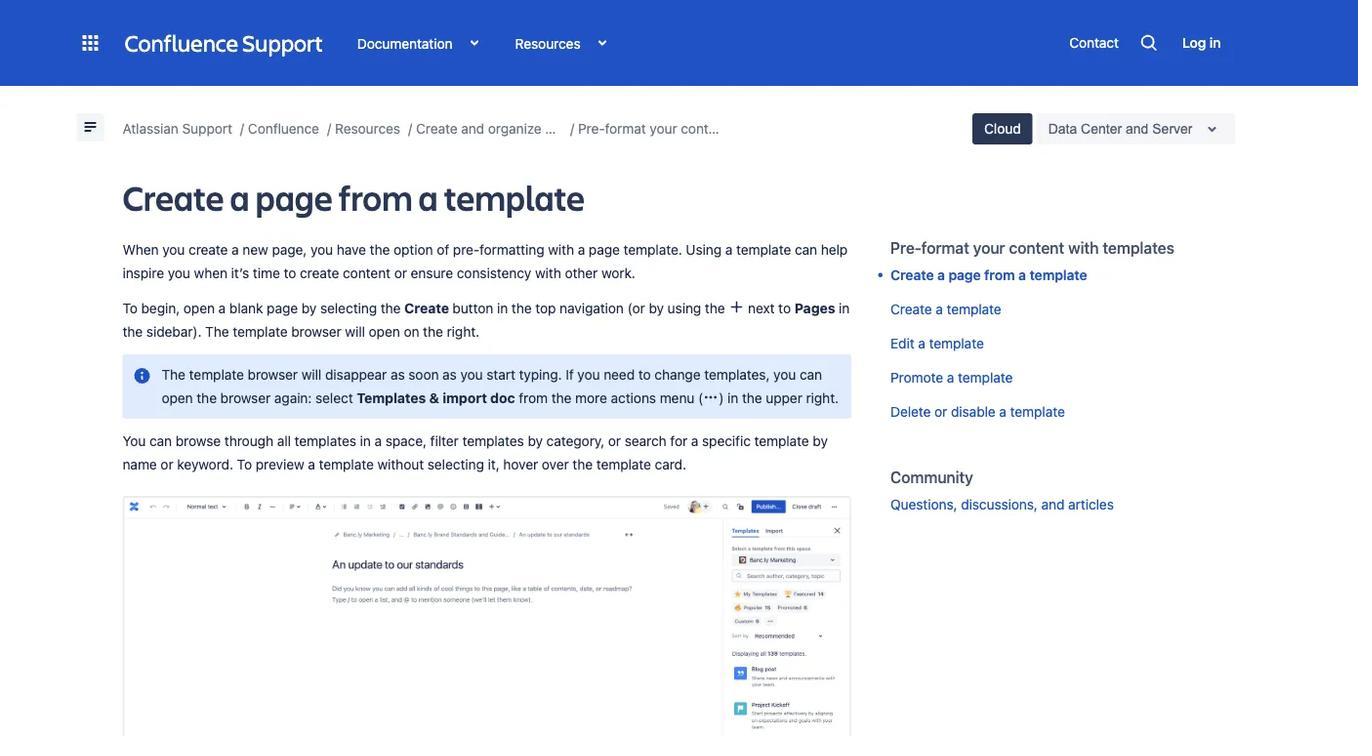 Task type: describe. For each thing, give the bounding box(es) containing it.
pre- for pre-format your content with templates create a page from a template
[[891, 239, 922, 257]]

1 as from the left
[[391, 367, 405, 383]]

confluence support link
[[125, 27, 323, 59]]

by down page,
[[302, 300, 317, 316]]

pre-format your content with templates
[[578, 121, 824, 137]]

work.
[[602, 265, 636, 281]]

page inside pre-format your content with templates create a page from a template
[[949, 267, 981, 283]]

you left have
[[311, 242, 333, 258]]

option
[[394, 242, 433, 258]]

soon
[[409, 367, 439, 383]]

can inside you can browse through all templates in a space, filter templates by category, or search for a specific template by name or keyword. to preview a template without selecting it, hover over the template card.
[[149, 433, 172, 450]]

search page image
[[1139, 32, 1160, 54]]

by up hover
[[528, 433, 543, 450]]

1 horizontal spatial create
[[300, 265, 339, 281]]

(or
[[628, 300, 645, 316]]

through
[[225, 433, 273, 450]]

need
[[604, 367, 635, 383]]

create a template link
[[891, 299, 1002, 319]]

by down ) in the upper right.
[[813, 433, 828, 450]]

2 cloud from the left
[[985, 121, 1021, 137]]

create a template
[[891, 301, 1002, 317]]

to begin, open a blank page by selecting the create button in the top navigation (or by using the
[[123, 300, 729, 316]]

)
[[719, 390, 724, 406]]

atlassian support link
[[123, 117, 232, 141]]

preview of a template in confluence cloud image
[[123, 496, 852, 736]]

format for pre-format your content with templates
[[605, 121, 646, 137]]

doc
[[491, 390, 515, 406]]

log
[[1183, 35, 1207, 51]]

disable
[[951, 403, 996, 420]]

to inside when you create a new page, you have the option of pre-formatting with a page template. using a template can help inspire you when it's time to create content or ensure consistency with other work.
[[284, 265, 296, 281]]

&
[[429, 390, 439, 406]]

hover
[[503, 457, 538, 473]]

can inside the template browser will disappear as soon as you start typing. if you need to change templates, you can open the browser again: select
[[800, 367, 823, 383]]

contact
[[1070, 35, 1119, 51]]

in right log
[[1210, 35, 1221, 51]]

in inside you can browse through all templates in a space, filter templates by category, or search for a specific template by name or keyword. to preview a template without selecting it, hover over the template card.
[[360, 433, 371, 450]]

the inside the template browser will disappear as soon as you start typing. if you need to change templates, you can open the browser again: select
[[197, 390, 217, 406]]

documentation button
[[343, 28, 491, 58]]

promote a template
[[891, 369, 1013, 385]]

edit
[[891, 335, 915, 351]]

the inside in the sidebar). the template browser will open on the right.
[[205, 323, 229, 339]]

selecting inside you can browse through all templates in a space, filter templates by category, or search for a specific template by name or keyword. to preview a template without selecting it, hover over the template card.
[[428, 457, 484, 473]]

create inside pre-format your content with templates create a page from a template
[[891, 267, 934, 283]]

button
[[453, 300, 494, 316]]

card.
[[655, 457, 687, 473]]

actions
[[611, 390, 656, 406]]

templates,
[[704, 367, 770, 383]]

community questions, discussions, and articles
[[891, 468, 1114, 512]]

articles
[[1069, 496, 1114, 512]]

upper
[[766, 390, 803, 406]]

keyword.
[[177, 457, 233, 473]]

delete or disable a template
[[891, 403, 1065, 420]]

atlassian
[[123, 121, 179, 137]]

in the sidebar). the template browser will open on the right.
[[123, 300, 854, 339]]

0 vertical spatial create
[[189, 242, 228, 258]]

for
[[670, 433, 688, 450]]

when
[[194, 265, 228, 281]]

the left top
[[512, 300, 532, 316]]

confluence support
[[125, 27, 323, 58]]

organize
[[488, 121, 542, 137]]

discussions,
[[961, 496, 1038, 512]]

you can browse through all templates in a space, filter templates by category, or search for a specific template by name or keyword. to preview a template without selecting it, hover over the template card.
[[123, 433, 832, 473]]

resources inside button
[[515, 35, 581, 51]]

without
[[377, 457, 424, 473]]

create for create a page from a template
[[123, 174, 224, 220]]

search
[[625, 433, 667, 450]]

work
[[545, 121, 576, 137]]

you right when
[[162, 242, 185, 258]]

1 cloud from the left
[[669, 121, 705, 137]]

2 as from the left
[[443, 367, 457, 383]]

will inside the template browser will disappear as soon as you start typing. if you need to change templates, you can open the browser again: select
[[302, 367, 322, 383]]

top
[[536, 300, 556, 316]]

with inside pre-format your content with templates create a page from a template
[[1069, 239, 1099, 257]]

in right ')'
[[728, 390, 739, 406]]

when you create a new page, you have the option of pre-formatting with a page template. using a template can help inspire you when it's time to create content or ensure consistency with other work.
[[123, 242, 852, 281]]

it's
[[231, 265, 249, 281]]

1 horizontal spatial confluence
[[248, 121, 319, 137]]

open inside the template browser will disappear as soon as you start typing. if you need to change templates, you can open the browser again: select
[[162, 390, 193, 406]]

the down begin,
[[123, 323, 143, 339]]

have
[[337, 242, 366, 258]]

documentation dropdown image
[[453, 31, 476, 55]]

the down option at the top of page
[[381, 300, 401, 316]]

or right delete
[[935, 403, 948, 420]]

and inside the create and organize work in confluence cloud link
[[461, 121, 485, 137]]

1 vertical spatial pre-format your content with templates link
[[891, 238, 1175, 258]]

category,
[[547, 433, 605, 450]]

templates for you can browse through all templates in a space, filter templates by category, or search for a specific template by name or keyword. to preview a template without selecting it, hover over the template card.
[[295, 433, 356, 450]]

you left when
[[168, 265, 190, 281]]

the inside when you create a new page, you have the option of pre-formatting with a page template. using a template can help inspire you when it's time to create content or ensure consistency with other work.
[[370, 242, 390, 258]]

name
[[123, 457, 157, 473]]

1 / from the left
[[240, 121, 244, 137]]

page,
[[272, 242, 307, 258]]

template inside pre-format your content with templates create a page from a template
[[1030, 267, 1088, 283]]

you right the if
[[578, 367, 600, 383]]

ensure
[[411, 265, 453, 281]]

in right work
[[579, 121, 590, 137]]

begin,
[[141, 300, 180, 316]]

when
[[123, 242, 159, 258]]

1 vertical spatial right.
[[806, 390, 839, 406]]

preview
[[256, 457, 304, 473]]

other
[[565, 265, 598, 281]]

server
[[1153, 121, 1193, 136]]

data center and server
[[1049, 121, 1193, 136]]

atlassian support / confluence / resources /
[[123, 121, 412, 137]]

create a page from a template
[[123, 174, 585, 220]]

pre- for pre-format your content with templates
[[578, 121, 605, 137]]

create and organize work in confluence cloud link
[[416, 117, 705, 141]]

edit a template
[[891, 335, 984, 351]]

templates
[[357, 390, 426, 406]]

from inside pre-format your content with templates create a page from a template
[[985, 267, 1015, 283]]

pages
[[795, 300, 836, 316]]

or right name on the bottom of the page
[[161, 457, 173, 473]]

promote
[[891, 369, 944, 385]]

products dropdown image
[[79, 31, 102, 55]]

content inside when you create a new page, you have the option of pre-formatting with a page template. using a template can help inspire you when it's time to create content or ensure consistency with other work.
[[343, 265, 391, 281]]

log in link
[[1173, 28, 1231, 58]]

again:
[[274, 390, 312, 406]]



Task type: vqa. For each thing, say whether or not it's contained in the screenshot.
known issues link
no



Task type: locate. For each thing, give the bounding box(es) containing it.
0 horizontal spatial pre-format your content with templates link
[[578, 117, 824, 141]]

0 horizontal spatial support
[[182, 121, 232, 137]]

the down the if
[[552, 390, 572, 406]]

start
[[487, 367, 516, 383]]

1 vertical spatial pre-
[[891, 239, 922, 257]]

support for confluence
[[242, 27, 323, 58]]

format inside pre-format your content with templates create a page from a template
[[922, 239, 970, 257]]

confluence link
[[248, 117, 319, 141]]

of
[[437, 242, 449, 258]]

template.
[[624, 242, 682, 258]]

2 horizontal spatial content
[[1010, 239, 1065, 257]]

1 horizontal spatial support
[[242, 27, 323, 58]]

your inside pre-format your content with templates create a page from a template
[[974, 239, 1006, 257]]

and inside 'community questions, discussions, and articles'
[[1042, 496, 1065, 512]]

0 horizontal spatial as
[[391, 367, 405, 383]]

page up page,
[[255, 174, 333, 220]]

open page tree image
[[79, 115, 102, 139]]

0 vertical spatial will
[[345, 323, 365, 339]]

0 vertical spatial to
[[123, 300, 138, 316]]

as up templates
[[391, 367, 405, 383]]

a
[[230, 174, 250, 220], [419, 174, 438, 220], [232, 242, 239, 258], [578, 242, 585, 258], [726, 242, 733, 258], [938, 267, 945, 283], [1019, 267, 1027, 283], [218, 300, 226, 316], [936, 301, 943, 317], [918, 335, 926, 351], [947, 369, 955, 385], [1000, 403, 1007, 420], [375, 433, 382, 450], [691, 433, 699, 450], [308, 457, 315, 473]]

your for pre-format your content with templates
[[650, 121, 677, 137]]

and left "organize"
[[461, 121, 485, 137]]

/ right "organize"
[[570, 121, 574, 137]]

create and organize work in confluence cloud
[[416, 121, 705, 137]]

2 vertical spatial content
[[343, 265, 391, 281]]

delete
[[891, 403, 931, 420]]

1 vertical spatial browser
[[248, 367, 298, 383]]

menu
[[660, 390, 695, 406]]

resources dropdown image
[[581, 31, 604, 55]]

confluence up atlassian support "link"
[[125, 27, 238, 58]]

browser up the through
[[220, 390, 271, 406]]

the right have
[[370, 242, 390, 258]]

space,
[[386, 433, 427, 450]]

template inside in the sidebar). the template browser will open on the right.
[[233, 323, 288, 339]]

0 vertical spatial format
[[605, 121, 646, 137]]

by right '(or'
[[649, 300, 664, 316]]

0 vertical spatial right.
[[447, 323, 480, 339]]

all
[[277, 433, 291, 450]]

templates inside pre-format your content with templates create a page from a template
[[1103, 239, 1175, 257]]

in right button
[[497, 300, 508, 316]]

using
[[686, 242, 722, 258]]

browser
[[291, 323, 342, 339], [248, 367, 298, 383], [220, 390, 271, 406]]

0 vertical spatial pre-
[[578, 121, 605, 137]]

1 vertical spatial create
[[300, 265, 339, 281]]

content
[[681, 121, 729, 137], [1010, 239, 1065, 257], [343, 265, 391, 281]]

as
[[391, 367, 405, 383], [443, 367, 457, 383]]

the right using
[[705, 300, 725, 316]]

in left space,
[[360, 433, 371, 450]]

0 vertical spatial can
[[795, 242, 818, 258]]

format up create a template
[[922, 239, 970, 257]]

more
[[575, 390, 607, 406]]

pre- inside pre-format your content with templates create a page from a template
[[891, 239, 922, 257]]

support for atlassian
[[182, 121, 232, 137]]

open left on
[[369, 323, 400, 339]]

create for create a template
[[891, 301, 932, 317]]

1 horizontal spatial cloud
[[985, 121, 1021, 137]]

0 horizontal spatial will
[[302, 367, 322, 383]]

or inside when you create a new page, you have the option of pre-formatting with a page template. using a template can help inspire you when it's time to create content or ensure consistency with other work.
[[394, 265, 407, 281]]

will inside in the sidebar). the template browser will open on the right.
[[345, 323, 365, 339]]

1 vertical spatial open
[[369, 323, 400, 339]]

templates
[[762, 121, 824, 137], [1103, 239, 1175, 257], [295, 433, 356, 450], [462, 433, 524, 450]]

you
[[123, 433, 146, 450]]

center
[[1081, 121, 1122, 136]]

2 / from the left
[[327, 121, 331, 137]]

confluence inside "link"
[[125, 27, 238, 58]]

edit a template link
[[891, 334, 984, 353]]

from up create a template
[[985, 267, 1015, 283]]

0 vertical spatial open
[[183, 300, 215, 316]]

1 horizontal spatial pre-
[[891, 239, 922, 257]]

0 vertical spatial support
[[242, 27, 323, 58]]

right.
[[447, 323, 480, 339], [806, 390, 839, 406]]

content for pre-format your content with templates
[[681, 121, 729, 137]]

pre-
[[578, 121, 605, 137], [891, 239, 922, 257]]

0 vertical spatial your
[[650, 121, 677, 137]]

the right on
[[423, 323, 443, 339]]

0 horizontal spatial right.
[[447, 323, 480, 339]]

to inside the template browser will disappear as soon as you start typing. if you need to change templates, you can open the browser again: select
[[639, 367, 651, 383]]

the inside you can browse through all templates in a space, filter templates by category, or search for a specific template by name or keyword. to preview a template without selecting it, hover over the template card.
[[573, 457, 593, 473]]

create up when
[[189, 242, 228, 258]]

create down page,
[[300, 265, 339, 281]]

0 horizontal spatial confluence
[[125, 27, 238, 58]]

the down category,
[[573, 457, 593, 473]]

0 horizontal spatial your
[[650, 121, 677, 137]]

1 vertical spatial selecting
[[428, 457, 484, 473]]

the template browser will disappear as soon as you start typing. if you need to change templates, you can open the browser again: select
[[162, 367, 826, 406]]

resources link
[[335, 117, 400, 141]]

0 horizontal spatial pre-
[[578, 121, 605, 137]]

1 horizontal spatial format
[[922, 239, 970, 257]]

open up sidebar).
[[183, 300, 215, 316]]

create right the resources link
[[416, 121, 458, 137]]

can right the you
[[149, 433, 172, 450]]

0 horizontal spatial to
[[284, 265, 296, 281]]

help
[[821, 242, 848, 258]]

resources right documentation dropdown image
[[515, 35, 581, 51]]

0 horizontal spatial to
[[123, 300, 138, 316]]

2 vertical spatial open
[[162, 390, 193, 406]]

navigation
[[560, 300, 624, 316]]

0 horizontal spatial the
[[162, 367, 186, 383]]

1 vertical spatial to
[[237, 457, 252, 473]]

right. inside in the sidebar). the template browser will open on the right.
[[447, 323, 480, 339]]

1 vertical spatial to
[[779, 300, 791, 316]]

import
[[443, 390, 487, 406]]

/ left the confluence link
[[240, 121, 244, 137]]

create up when
[[123, 174, 224, 220]]

content for pre-format your content with templates create a page from a template
[[1010, 239, 1065, 257]]

0 horizontal spatial format
[[605, 121, 646, 137]]

change
[[655, 367, 701, 383]]

4 / from the left
[[570, 121, 574, 137]]

will up disappear
[[345, 323, 365, 339]]

1 horizontal spatial as
[[443, 367, 457, 383]]

or left search
[[608, 433, 621, 450]]

and left articles
[[1042, 496, 1065, 512]]

you up upper at the bottom right of page
[[774, 367, 796, 383]]

create up on
[[405, 300, 449, 316]]

right. down button
[[447, 323, 480, 339]]

cloud
[[669, 121, 705, 137], [985, 121, 1021, 137]]

can up upper at the bottom right of page
[[800, 367, 823, 383]]

as right soon
[[443, 367, 457, 383]]

1 horizontal spatial selecting
[[428, 457, 484, 473]]

browser inside in the sidebar). the template browser will open on the right.
[[291, 323, 342, 339]]

0 vertical spatial the
[[205, 323, 229, 339]]

1 horizontal spatial and
[[1042, 496, 1065, 512]]

with
[[733, 121, 759, 137], [1069, 239, 1099, 257], [548, 242, 574, 258], [535, 265, 561, 281]]

the inside the template browser will disappear as soon as you start typing. if you need to change templates, you can open the browser again: select
[[162, 367, 186, 383]]

on
[[404, 323, 419, 339]]

from up have
[[339, 174, 413, 220]]

the
[[370, 242, 390, 258], [381, 300, 401, 316], [512, 300, 532, 316], [705, 300, 725, 316], [123, 323, 143, 339], [423, 323, 443, 339], [197, 390, 217, 406], [552, 390, 572, 406], [742, 390, 763, 406], [573, 457, 593, 473]]

2 vertical spatial browser
[[220, 390, 271, 406]]

or down option at the top of page
[[394, 265, 407, 281]]

confluence left the resources link
[[248, 121, 319, 137]]

0 vertical spatial selecting
[[320, 300, 377, 316]]

time
[[253, 265, 280, 281]]

page inside when you create a new page, you have the option of pre-formatting with a page template. using a template can help inspire you when it's time to create content or ensure consistency with other work.
[[589, 242, 620, 258]]

1 vertical spatial your
[[974, 239, 1006, 257]]

using
[[668, 300, 702, 316]]

1 vertical spatial will
[[302, 367, 322, 383]]

confluence right work
[[594, 121, 665, 137]]

selecting down filter
[[428, 457, 484, 473]]

in right pages
[[839, 300, 850, 316]]

templates & import doc from the more actions menu (
[[357, 390, 703, 406]]

to
[[284, 265, 296, 281], [779, 300, 791, 316], [639, 367, 651, 383]]

0 vertical spatial browser
[[291, 323, 342, 339]]

browse
[[176, 433, 221, 450]]

1 vertical spatial from
[[985, 267, 1015, 283]]

1 vertical spatial can
[[800, 367, 823, 383]]

to right need in the left of the page
[[639, 367, 651, 383]]

selecting down have
[[320, 300, 377, 316]]

it,
[[488, 457, 500, 473]]

support right atlassian
[[182, 121, 232, 137]]

/ right the resources link
[[408, 121, 412, 137]]

will up 'again:'
[[302, 367, 322, 383]]

the up browse
[[197, 390, 217, 406]]

can inside when you create a new page, you have the option of pre-formatting with a page template. using a template can help inspire you when it's time to create content or ensure consistency with other work.
[[795, 242, 818, 258]]

the down 'templates,'
[[742, 390, 763, 406]]

1 horizontal spatial right.
[[806, 390, 839, 406]]

3 / from the left
[[408, 121, 412, 137]]

0 horizontal spatial create
[[189, 242, 228, 258]]

2 horizontal spatial to
[[779, 300, 791, 316]]

and inside data center and server dropdown button
[[1126, 121, 1149, 136]]

0 horizontal spatial from
[[339, 174, 413, 220]]

format right work
[[605, 121, 646, 137]]

) in the upper right.
[[719, 390, 843, 406]]

blank
[[229, 300, 263, 316]]

pre- right help
[[891, 239, 922, 257]]

to down the through
[[237, 457, 252, 473]]

0 horizontal spatial and
[[461, 121, 485, 137]]

and
[[461, 121, 485, 137], [1126, 121, 1149, 136], [1042, 496, 1065, 512]]

from down typing.
[[519, 390, 548, 406]]

data
[[1049, 121, 1078, 136]]

page right blank
[[267, 300, 298, 316]]

2 vertical spatial to
[[639, 367, 651, 383]]

the right panel info image
[[162, 367, 186, 383]]

your for pre-format your content with templates create a page from a template
[[974, 239, 1006, 257]]

and left "server"
[[1126, 121, 1149, 136]]

create for create and organize work in confluence cloud
[[416, 121, 458, 137]]

1 vertical spatial support
[[182, 121, 232, 137]]

template inside the template browser will disappear as soon as you start typing. if you need to change templates, you can open the browser again: select
[[189, 367, 244, 383]]

2 horizontal spatial and
[[1126, 121, 1149, 136]]

by
[[302, 300, 317, 316], [649, 300, 664, 316], [528, 433, 543, 450], [813, 433, 828, 450]]

2 horizontal spatial from
[[985, 267, 1015, 283]]

browser up 'again:'
[[248, 367, 298, 383]]

support up the confluence link
[[242, 27, 323, 58]]

1 horizontal spatial to
[[639, 367, 651, 383]]

browser up disappear
[[291, 323, 342, 339]]

questions, discussions, and articles link
[[891, 495, 1114, 514]]

0 vertical spatial to
[[284, 265, 296, 281]]

to inside you can browse through all templates in a space, filter templates by category, or search for a specific template by name or keyword. to preview a template without selecting it, hover over the template card.
[[237, 457, 252, 473]]

page up create a template
[[949, 267, 981, 283]]

formatting
[[480, 242, 545, 258]]

support inside confluence support "link"
[[242, 27, 323, 58]]

1 horizontal spatial resources
[[515, 35, 581, 51]]

pre-format your content with templates link
[[578, 117, 824, 141], [891, 238, 1175, 258]]

content inside pre-format your content with templates create a page from a template
[[1010, 239, 1065, 257]]

1 horizontal spatial from
[[519, 390, 548, 406]]

0 vertical spatial content
[[681, 121, 729, 137]]

to right next
[[779, 300, 791, 316]]

filter
[[430, 433, 459, 450]]

select
[[316, 390, 353, 406]]

0 vertical spatial pre-format your content with templates link
[[578, 117, 824, 141]]

to down page,
[[284, 265, 296, 281]]

template
[[444, 174, 585, 220], [737, 242, 791, 258], [1030, 267, 1088, 283], [947, 301, 1002, 317], [233, 323, 288, 339], [929, 335, 984, 351], [189, 367, 244, 383], [958, 369, 1013, 385], [1011, 403, 1065, 420], [755, 433, 809, 450], [319, 457, 374, 473], [597, 457, 651, 473]]

panel info image
[[130, 368, 154, 384]]

0 vertical spatial resources
[[515, 35, 581, 51]]

0 horizontal spatial resources
[[335, 121, 400, 137]]

1 vertical spatial resources
[[335, 121, 400, 137]]

open up browse
[[162, 390, 193, 406]]

questions,
[[891, 496, 958, 512]]

resources up create a page from a template
[[335, 121, 400, 137]]

create
[[189, 242, 228, 258], [300, 265, 339, 281]]

typing.
[[519, 367, 562, 383]]

2 vertical spatial can
[[149, 433, 172, 450]]

contact link
[[1060, 28, 1129, 58]]

documentation
[[357, 35, 453, 51]]

2 horizontal spatial confluence
[[594, 121, 665, 137]]

open inside in the sidebar). the template browser will open on the right.
[[369, 323, 400, 339]]

selecting
[[320, 300, 377, 316], [428, 457, 484, 473]]

sidebar).
[[146, 323, 202, 339]]

0 horizontal spatial content
[[343, 265, 391, 281]]

0 horizontal spatial selecting
[[320, 300, 377, 316]]

can left help
[[795, 242, 818, 258]]

1 horizontal spatial content
[[681, 121, 729, 137]]

cloud link
[[973, 113, 1033, 145]]

1 horizontal spatial the
[[205, 323, 229, 339]]

1 vertical spatial the
[[162, 367, 186, 383]]

1 horizontal spatial pre-format your content with templates link
[[891, 238, 1175, 258]]

new
[[243, 242, 268, 258]]

promote a template link
[[891, 368, 1013, 387]]

templates for pre-format your content with templates
[[762, 121, 824, 137]]

2 vertical spatial from
[[519, 390, 548, 406]]

1 horizontal spatial to
[[237, 457, 252, 473]]

if
[[566, 367, 574, 383]]

over
[[542, 457, 569, 473]]

next to pages
[[745, 300, 836, 316]]

you up import
[[461, 367, 483, 383]]

log in
[[1183, 35, 1221, 51]]

pre- right work
[[578, 121, 605, 137]]

1 vertical spatial format
[[922, 239, 970, 257]]

1 vertical spatial content
[[1010, 239, 1065, 257]]

0 vertical spatial from
[[339, 174, 413, 220]]

0 horizontal spatial cloud
[[669, 121, 705, 137]]

template inside when you create a new page, you have the option of pre-formatting with a page template. using a template can help inspire you when it's time to create content or ensure consistency with other work.
[[737, 242, 791, 258]]

create up edit
[[891, 301, 932, 317]]

format
[[605, 121, 646, 137], [922, 239, 970, 257]]

to left begin,
[[123, 300, 138, 316]]

will
[[345, 323, 365, 339], [302, 367, 322, 383]]

/ left the resources link
[[327, 121, 331, 137]]

right. right upper at the bottom right of page
[[806, 390, 839, 406]]

create up create a template
[[891, 267, 934, 283]]

the right sidebar).
[[205, 323, 229, 339]]

you
[[162, 242, 185, 258], [311, 242, 333, 258], [168, 265, 190, 281], [461, 367, 483, 383], [578, 367, 600, 383], [774, 367, 796, 383]]

page up "work."
[[589, 242, 620, 258]]

templates for pre-format your content with templates create a page from a template
[[1103, 239, 1175, 257]]

1 horizontal spatial your
[[974, 239, 1006, 257]]

data center and server button
[[1037, 113, 1236, 145]]

in inside in the sidebar). the template browser will open on the right.
[[839, 300, 850, 316]]

pre-
[[453, 242, 480, 258]]

next
[[748, 300, 775, 316]]

in
[[1210, 35, 1221, 51], [579, 121, 590, 137], [497, 300, 508, 316], [839, 300, 850, 316], [728, 390, 739, 406], [360, 433, 371, 450]]

1 horizontal spatial will
[[345, 323, 365, 339]]

format for pre-format your content with templates create a page from a template
[[922, 239, 970, 257]]

support
[[242, 27, 323, 58], [182, 121, 232, 137]]



